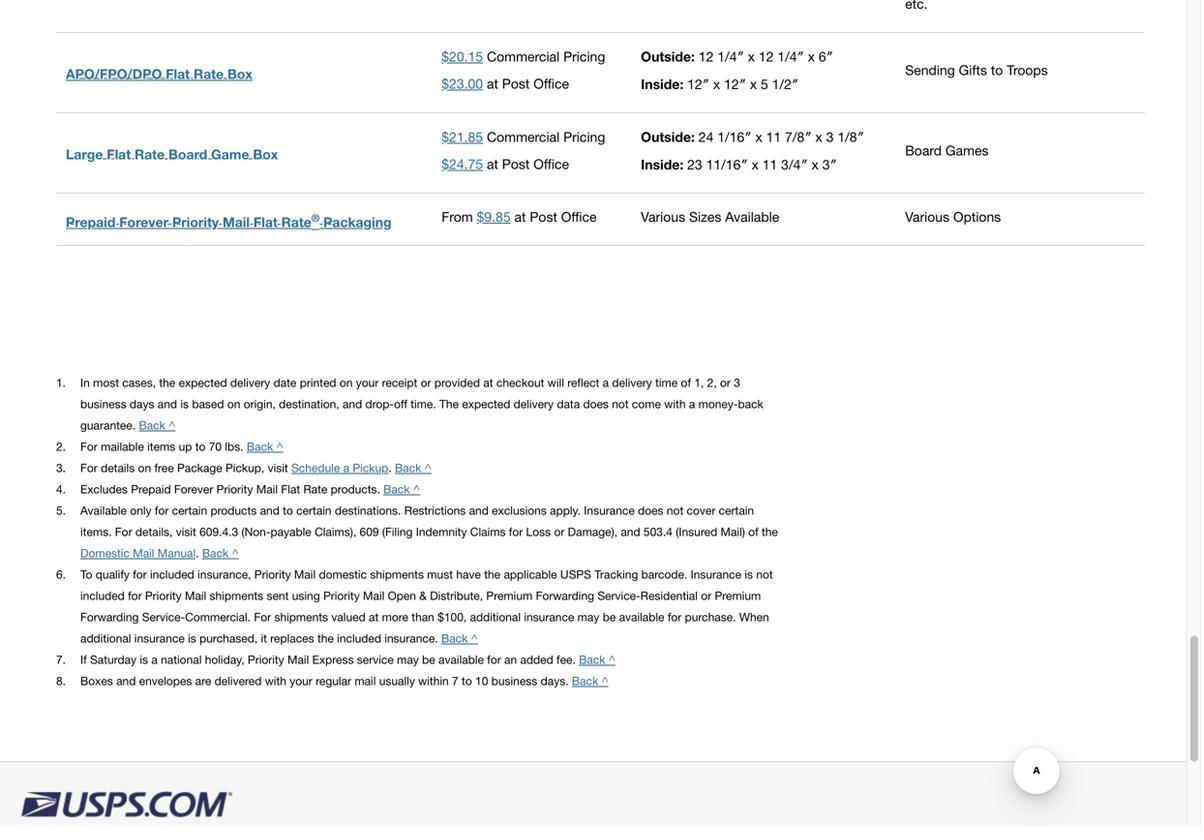 Task type: vqa. For each thing, say whether or not it's contained in the screenshot.
the with inside the In most cases, the expected delivery date printed on your receipt or provided at checkout will reflect a delivery time of 1, 2, or 3 business days and is based on origin, destination, and drop-off time. The expected delivery data does not come with a money-back guarantee.
yes



Task type: describe. For each thing, give the bounding box(es) containing it.
claims),
[[315, 525, 357, 538]]

2 horizontal spatial included
[[337, 631, 381, 645]]

various sizes available
[[641, 209, 780, 225]]

pricing for apo/fpo/dpo flat rate box
[[564, 48, 606, 64]]

using
[[292, 589, 320, 602]]

1 certain from the left
[[172, 503, 207, 517]]

items.
[[80, 525, 112, 538]]

rate inside excludes prepaid forever priority mail flat rate products. back ^ 5.
[[304, 482, 328, 496]]

when
[[740, 610, 770, 624]]

and left '503.4'
[[621, 525, 641, 538]]

4.
[[56, 482, 66, 496]]

than
[[412, 610, 435, 624]]

mail inside 'prepaid forever priority mail flat rate ® packaging'
[[223, 213, 250, 230]]

4. link
[[56, 478, 66, 500]]

1 horizontal spatial on
[[227, 397, 241, 411]]

0 vertical spatial on
[[340, 376, 353, 389]]

of inside in most cases, the expected delivery date printed on your receipt or provided at checkout will reflect a delivery time of 1, 2, or 3 business days and is based on origin, destination, and drop-off time. the expected delivery data does not come with a money-back guarantee.
[[681, 376, 691, 389]]

saturday
[[90, 653, 137, 666]]

inside: 12″ x 12″ x 5 1/2″
[[641, 75, 799, 92]]

1 horizontal spatial included
[[150, 567, 194, 581]]

domestic
[[319, 567, 367, 581]]

does inside available only for certain products and to certain destinations. restrictions and exclusions apply. insurance does not cover certain items. for details, visit 609.4.3 (non-payable claims), 609 (filing indemnity claims for loss or damage), and 503.4 (insured mail) of the domestic mail manual . back ^ 6.
[[638, 503, 664, 517]]

residential
[[641, 589, 698, 602]]

or inside available only for certain products and to certain destinations. restrictions and exclusions apply. insurance does not cover certain items. for details, visit 609.4.3 (non-payable claims), 609 (filing indemnity claims for loss or damage), and 503.4 (insured mail) of the domestic mail manual . back ^ 6.
[[554, 525, 565, 538]]

flat right large
[[107, 146, 131, 162]]

gifts
[[959, 62, 988, 78]]

1 horizontal spatial business
[[492, 674, 538, 687]]

0 vertical spatial available
[[726, 209, 780, 225]]

forever inside excludes prepaid forever priority mail flat rate products. back ^ 5.
[[174, 482, 213, 496]]

$9.85 link
[[477, 209, 511, 225]]

the right have
[[484, 567, 501, 581]]

is up when
[[745, 567, 753, 581]]

only
[[130, 503, 152, 517]]

back ^ link down 609.4.3
[[202, 546, 239, 560]]

sending gifts to troops
[[906, 62, 1048, 78]]

for inside for details on free package pickup, visit schedule a pickup . back ^ 4.
[[80, 461, 98, 474]]

8. link
[[56, 670, 66, 691]]

holiday,
[[205, 653, 245, 666]]

x up inside: 12″ x 12″ x 5 1/2″
[[748, 48, 755, 64]]

1/8″
[[838, 129, 865, 145]]

for down domestic mail manual link
[[133, 567, 147, 581]]

609.4.3
[[200, 525, 238, 538]]

of inside available only for certain products and to certain destinations. restrictions and exclusions apply. insurance does not cover certain items. for details, visit 609.4.3 (non-payable claims), 609 (filing indemnity claims for loss or damage), and 503.4 (insured mail) of the domestic mail manual . back ^ 6.
[[749, 525, 759, 538]]

inside: for apo/fpo/dpo flat rate box
[[641, 75, 684, 92]]

6.
[[56, 567, 66, 581]]

destinations.
[[335, 503, 401, 517]]

7/8″
[[785, 129, 812, 145]]

2.
[[56, 440, 66, 453]]

to right gifts
[[991, 62, 1004, 78]]

from
[[442, 209, 473, 225]]

on inside for details on free package pickup, visit schedule a pickup . back ^ 4.
[[138, 461, 151, 474]]

and up (non-
[[260, 503, 280, 517]]

excludes
[[80, 482, 128, 496]]

outside: 12 1/4″ x 12 1/4″ x 6″
[[641, 48, 834, 64]]

apo/fpo/dpo
[[66, 65, 162, 82]]

back ^ link right the 'fee.'
[[579, 653, 616, 666]]

x down the outside: 12 1/4″ x 12 1/4″ x 6″ at the top of page
[[714, 76, 721, 92]]

at inside to qualify for included insurance, priority mail domestic shipments must have the applicable usps tracking barcode. insurance is not included for priority mail shipments sent using priority mail open & distribute, premium forwarding service-residential or premium forwarding service-commercial. for shipments valued at more than $100, additional insurance may be available for purchase. when additional insurance is purchased, it replaces the included insurance.
[[369, 610, 379, 624]]

the inside in most cases, the expected delivery date printed on your receipt or provided at checkout will reflect a delivery time of 1, 2, or 3 business days and is based on origin, destination, and drop-off time. the expected delivery data does not come with a money-back guarantee.
[[159, 376, 176, 389]]

0 horizontal spatial with
[[265, 674, 287, 687]]

x left 6″
[[808, 48, 815, 64]]

restrictions
[[405, 503, 466, 517]]

delivered
[[215, 674, 262, 687]]

office for large flat rate board game box
[[534, 156, 569, 172]]

boxes
[[80, 674, 113, 687]]

checkout
[[497, 376, 545, 389]]

insurance inside available only for certain products and to certain destinations. restrictions and exclusions apply. insurance does not cover certain items. for details, visit 609.4.3 (non-payable claims), 609 (filing indemnity claims for loss or damage), and 503.4 (insured mail) of the domestic mail manual . back ^ 6.
[[584, 503, 635, 517]]

mail inside excludes prepaid forever priority mail flat rate products. back ^ 5.
[[256, 482, 278, 496]]

lbs.
[[225, 440, 244, 453]]

0 horizontal spatial service-
[[142, 610, 185, 624]]

for right the only
[[155, 503, 169, 517]]

the inside available only for certain products and to certain destinations. restrictions and exclusions apply. insurance does not cover certain items. for details, visit 609.4.3 (non-payable claims), 609 (filing indemnity claims for loss or damage), and 503.4 (insured mail) of the domestic mail manual . back ^ 6.
[[762, 525, 778, 538]]

^ inside available only for certain products and to certain destinations. restrictions and exclusions apply. insurance does not cover certain items. for details, visit 609.4.3 (non-payable claims), 609 (filing indemnity claims for loss or damage), and 503.4 (insured mail) of the domestic mail manual . back ^ 6.
[[232, 546, 239, 560]]

3″
[[823, 156, 838, 172]]

0 horizontal spatial insurance
[[134, 631, 185, 645]]

insurance,
[[198, 567, 251, 581]]

mail left open
[[363, 589, 385, 602]]

distribute,
[[430, 589, 483, 602]]

must
[[427, 567, 453, 581]]

0 horizontal spatial included
[[80, 589, 125, 602]]

and up claims
[[469, 503, 489, 517]]

come
[[632, 397, 661, 411]]

1 horizontal spatial forwarding
[[536, 589, 595, 602]]

and down the saturday
[[116, 674, 136, 687]]

may inside to qualify for included insurance, priority mail domestic shipments must have the applicable usps tracking barcode. insurance is not included for priority mail shipments sent using priority mail open & distribute, premium forwarding service-residential or premium forwarding service-commercial. for shipments valued at more than $100, additional insurance may be available for purchase. when additional insurance is purchased, it replaces the included insurance.
[[578, 610, 600, 624]]

x down outside: 24 1/16″ x 11 7/8″ x 3 1/8″
[[752, 156, 759, 172]]

$21.85
[[442, 129, 483, 145]]

$21.85 link
[[442, 129, 483, 145]]

options
[[954, 209, 1002, 225]]

not inside to qualify for included insurance, priority mail domestic shipments must have the applicable usps tracking barcode. insurance is not included for priority mail shipments sent using priority mail open & distribute, premium forwarding service-residential or premium forwarding service-commercial. for shipments valued at more than $100, additional insurance may be available for purchase. when additional insurance is purchased, it replaces the included insurance.
[[757, 567, 773, 581]]

commercial for apo/fpo/dpo flat rate box
[[487, 48, 560, 64]]

1 vertical spatial expected
[[462, 397, 511, 411]]

be inside to qualify for included insurance, priority mail domestic shipments must have the applicable usps tracking barcode. insurance is not included for priority mail shipments sent using priority mail open & distribute, premium forwarding service-residential or premium forwarding service-commercial. for shipments valued at more than $100, additional insurance may be available for purchase. when additional insurance is purchased, it replaces the included insurance.
[[603, 610, 616, 624]]

$20.15 commercial pricing
[[442, 48, 606, 64]]

board games
[[906, 142, 989, 158]]

back ^ link up items
[[139, 418, 176, 432]]

large
[[66, 146, 103, 162]]

or inside to qualify for included insurance, priority mail domestic shipments must have the applicable usps tracking barcode. insurance is not included for priority mail shipments sent using priority mail open & distribute, premium forwarding service-residential or premium forwarding service-commercial. for shipments valued at more than $100, additional insurance may be available for purchase. when additional insurance is purchased, it replaces the included insurance.
[[701, 589, 712, 602]]

sent
[[267, 589, 289, 602]]

1 1/4″ from the left
[[718, 48, 744, 64]]

back inside for details on free package pickup, visit schedule a pickup . back ^ 4.
[[395, 461, 422, 474]]

commercial for large flat rate board game box
[[487, 129, 560, 145]]

0 vertical spatial service-
[[598, 589, 641, 602]]

®
[[312, 212, 320, 224]]

at inside in most cases, the expected delivery date printed on your receipt or provided at checkout will reflect a delivery time of 1, 2, or 3 business days and is based on origin, destination, and drop-off time. the expected delivery data does not come with a money-back guarantee.
[[484, 376, 493, 389]]

apo/fpo/dpo flat rate box link
[[66, 65, 253, 82]]

details,
[[135, 525, 173, 538]]

mail up using
[[294, 567, 316, 581]]

apo/fpo/dpo flat rate box
[[66, 65, 253, 82]]

business inside in most cases, the expected delivery date printed on your receipt or provided at checkout will reflect a delivery time of 1, 2, or 3 business days and is based on origin, destination, and drop-off time. the expected delivery data does not come with a money-back guarantee.
[[80, 397, 126, 411]]

2. link
[[56, 436, 66, 457]]

flat inside excludes prepaid forever priority mail flat rate products. back ^ 5.
[[281, 482, 300, 496]]

to qualify for included insurance, priority mail domestic shipments must have the applicable usps tracking barcode. insurance is not included for priority mail shipments sent using priority mail open & distribute, premium forwarding service-residential or premium forwarding service-commercial. for shipments valued at more than $100, additional insurance may be available for purchase. when additional insurance is purchased, it replaces the included insurance.
[[80, 567, 773, 645]]

domestic
[[80, 546, 130, 560]]

1 horizontal spatial board
[[906, 142, 942, 158]]

1/16″
[[718, 129, 752, 145]]

insurance inside to qualify for included insurance, priority mail domestic shipments must have the applicable usps tracking barcode. insurance is not included for priority mail shipments sent using priority mail open & distribute, premium forwarding service-residential or premium forwarding service-commercial. for shipments valued at more than $100, additional insurance may be available for purchase. when additional insurance is purchased, it replaces the included insurance.
[[691, 567, 742, 581]]

will
[[548, 376, 564, 389]]

1. link
[[56, 372, 66, 393]]

rate up game
[[194, 65, 224, 82]]

for down residential
[[668, 610, 682, 624]]

a down 1,
[[689, 397, 696, 411]]

flat right apo/fpo/dpo
[[166, 65, 190, 82]]

1 vertical spatial additional
[[80, 631, 131, 645]]

23
[[688, 156, 703, 172]]

back ^ link down the 'fee.'
[[572, 674, 609, 687]]

sending
[[906, 62, 956, 78]]

x left 5
[[750, 76, 757, 92]]

(non-
[[242, 525, 271, 538]]

details
[[101, 461, 135, 474]]

reflect
[[568, 376, 600, 389]]

$23.00
[[442, 75, 483, 91]]

2 vertical spatial shipments
[[274, 610, 328, 624]]

and left drop-
[[343, 397, 362, 411]]

games
[[946, 142, 989, 158]]

be inside if saturday is a national holiday, priority mail express service may be available for an added fee. back ^ 8.
[[422, 653, 435, 666]]

with inside in most cases, the expected delivery date printed on your receipt or provided at checkout will reflect a delivery time of 1, 2, or 3 business days and is based on origin, destination, and drop-off time. the expected delivery data does not come with a money-back guarantee.
[[665, 397, 686, 411]]

days.
[[541, 674, 569, 687]]

^ inside for mailable items up to 70 lbs. back ^ 3.
[[276, 440, 283, 453]]

insurance.
[[385, 631, 438, 645]]

visit inside available only for certain products and to certain destinations. restrictions and exclusions apply. insurance does not cover certain items. for details, visit 609.4.3 (non-payable claims), 609 (filing indemnity claims for loss or damage), and 503.4 (insured mail) of the domestic mail manual . back ^ 6.
[[176, 525, 196, 538]]

time
[[656, 376, 678, 389]]

$20.15
[[442, 48, 483, 64]]

2 horizontal spatial delivery
[[612, 376, 652, 389]]

at right $23.00
[[487, 75, 499, 91]]

10
[[476, 674, 488, 687]]

2 premium from the left
[[715, 589, 761, 602]]

loss
[[526, 525, 551, 538]]

mail
[[355, 674, 376, 687]]

. inside available only for certain products and to certain destinations. restrictions and exclusions apply. insurance does not cover certain items. for details, visit 609.4.3 (non-payable claims), 609 (filing indemnity claims for loss or damage), and 503.4 (insured mail) of the domestic mail manual . back ^ 6.
[[196, 546, 199, 560]]

5.
[[56, 503, 66, 517]]

back ^ link down pickup
[[384, 482, 420, 496]]

5. link
[[56, 500, 66, 521]]

back ^ link down "$100," at the left of the page
[[442, 631, 478, 645]]

x right 7/8″
[[816, 129, 823, 145]]

not inside in most cases, the expected delivery date printed on your receipt or provided at checkout will reflect a delivery time of 1, 2, or 3 business days and is based on origin, destination, and drop-off time. the expected delivery data does not come with a money-back guarantee.
[[612, 397, 629, 411]]

0 horizontal spatial board
[[169, 146, 207, 162]]

back ^ 2.
[[56, 418, 176, 453]]

the
[[440, 397, 459, 411]]

back down the 'fee.'
[[572, 674, 599, 687]]

for down exclusions
[[509, 525, 523, 538]]

for down qualify
[[128, 589, 142, 602]]

package
[[177, 461, 222, 474]]

priority down manual
[[145, 589, 182, 602]]

609
[[360, 525, 379, 538]]

priority down domestic
[[323, 589, 360, 602]]

office for apo/fpo/dpo flat rate box
[[534, 75, 569, 91]]

usps
[[561, 567, 592, 581]]

1 horizontal spatial box
[[253, 146, 278, 162]]

and right days
[[158, 397, 177, 411]]

2 horizontal spatial shipments
[[370, 567, 424, 581]]

various options
[[906, 209, 1002, 225]]

2 vertical spatial office
[[561, 209, 597, 225]]

is up the national
[[188, 631, 196, 645]]

$21.85 commercial pricing
[[442, 129, 606, 145]]

3. link
[[56, 457, 66, 478]]

time.
[[411, 397, 436, 411]]

it
[[261, 631, 267, 645]]

&
[[420, 589, 427, 602]]

11/16″
[[706, 156, 748, 172]]

3 certain from the left
[[719, 503, 754, 517]]



Task type: locate. For each thing, give the bounding box(es) containing it.
certain up mail)
[[719, 503, 754, 517]]

insurance up damage),
[[584, 503, 635, 517]]

for inside for mailable items up to 70 lbs. back ^ 3.
[[80, 440, 98, 453]]

service-
[[598, 589, 641, 602], [142, 610, 185, 624]]

service
[[357, 653, 394, 666]]

insurance up the national
[[134, 631, 185, 645]]

usually
[[379, 674, 415, 687]]

1 horizontal spatial your
[[356, 376, 379, 389]]

mail down game
[[223, 213, 250, 230]]

priority up sent at the left of page
[[254, 567, 291, 581]]

expected up based
[[179, 376, 227, 389]]

0 horizontal spatial premium
[[487, 589, 533, 602]]

2 12 from the left
[[759, 48, 774, 64]]

various left sizes
[[641, 209, 686, 225]]

0 vertical spatial commercial
[[487, 48, 560, 64]]

0 vertical spatial box
[[228, 65, 253, 82]]

replaces
[[270, 631, 314, 645]]

available inside available only for certain products and to certain destinations. restrictions and exclusions apply. insurance does not cover certain items. for details, visit 609.4.3 (non-payable claims), 609 (filing indemnity claims for loss or damage), and 503.4 (insured mail) of the domestic mail manual . back ^ 6.
[[80, 503, 127, 517]]

is
[[180, 397, 189, 411], [745, 567, 753, 581], [188, 631, 196, 645], [140, 653, 148, 666]]

and
[[158, 397, 177, 411], [343, 397, 362, 411], [260, 503, 280, 517], [469, 503, 489, 517], [621, 525, 641, 538], [116, 674, 136, 687]]

0 vertical spatial shipments
[[370, 567, 424, 581]]

outside: 24 1/16″ x 11 7/8″ x 3 1/8″
[[641, 128, 865, 145]]

on left free
[[138, 461, 151, 474]]

not inside available only for certain products and to certain destinations. restrictions and exclusions apply. insurance does not cover certain items. for details, visit 609.4.3 (non-payable claims), 609 (filing indemnity claims for loss or damage), and 503.4 (insured mail) of the domestic mail manual . back ^ 6.
[[667, 503, 684, 517]]

1 vertical spatial insurance
[[691, 567, 742, 581]]

1 pricing from the top
[[564, 48, 606, 64]]

0 horizontal spatial various
[[641, 209, 686, 225]]

a up products.
[[343, 461, 350, 474]]

^ inside for details on free package pickup, visit schedule a pickup . back ^ 4.
[[425, 461, 432, 474]]

included down 'valued'
[[337, 631, 381, 645]]

service- up the national
[[142, 610, 185, 624]]

3 inside in most cases, the expected delivery date printed on your receipt or provided at checkout will reflect a delivery time of 1, 2, or 3 business days and is based on origin, destination, and drop-off time. the expected delivery data does not come with a money-back guarantee.
[[734, 376, 741, 389]]

1 horizontal spatial not
[[667, 503, 684, 517]]

to up payable
[[283, 503, 293, 517]]

boxes and envelopes are delivered with your regular mail usually within 7 to 10 business days. back ^
[[80, 674, 609, 687]]

visit inside for details on free package pickup, visit schedule a pickup . back ^ 4.
[[268, 461, 288, 474]]

shipments up open
[[370, 567, 424, 581]]

2 commercial from the top
[[487, 129, 560, 145]]

may down 'insurance.'
[[397, 653, 419, 666]]

outside: for apo/fpo/dpo flat rate box
[[641, 48, 695, 64]]

a right reflect
[[603, 376, 609, 389]]

0 horizontal spatial of
[[681, 376, 691, 389]]

back
[[738, 397, 764, 411]]

2 vertical spatial post
[[530, 209, 558, 225]]

1 outside: from the top
[[641, 48, 695, 64]]

2 inside: from the top
[[641, 156, 684, 172]]

for inside if saturday is a national holiday, priority mail express service may be available for an added fee. back ^ 8.
[[487, 653, 501, 666]]

503.4
[[644, 525, 673, 538]]

pricing up $23.00 at post office
[[564, 48, 606, 64]]

additional right "$100," at the left of the page
[[470, 610, 521, 624]]

office right $9.85
[[561, 209, 597, 225]]

0 horizontal spatial expected
[[179, 376, 227, 389]]

forever inside 'prepaid forever priority mail flat rate ® packaging'
[[119, 213, 169, 230]]

at right $9.85
[[515, 209, 526, 225]]

12 up 5
[[759, 48, 774, 64]]

back up items
[[139, 418, 165, 432]]

the
[[159, 376, 176, 389], [762, 525, 778, 538], [484, 567, 501, 581], [318, 631, 334, 645]]

0 horizontal spatial certain
[[172, 503, 207, 517]]

off
[[394, 397, 408, 411]]

0 vertical spatial insurance
[[584, 503, 635, 517]]

premium down the applicable
[[487, 589, 533, 602]]

0 vertical spatial visit
[[268, 461, 288, 474]]

0 horizontal spatial may
[[397, 653, 419, 666]]

is inside in most cases, the expected delivery date printed on your receipt or provided at checkout will reflect a delivery time of 1, 2, or 3 business days and is based on origin, destination, and drop-off time. the expected delivery data does not come with a money-back guarantee.
[[180, 397, 189, 411]]

back ^ link
[[139, 418, 176, 432], [247, 440, 283, 453], [395, 461, 432, 474], [384, 482, 420, 496], [202, 546, 239, 560], [442, 631, 478, 645], [579, 653, 616, 666], [572, 674, 609, 687]]

0 horizontal spatial 12″
[[688, 76, 710, 92]]

1 vertical spatial forwarding
[[80, 610, 139, 624]]

1 vertical spatial prepaid
[[131, 482, 171, 496]]

3 inside outside: 24 1/16″ x 11 7/8″ x 3 1/8″
[[827, 129, 834, 145]]

be
[[603, 610, 616, 624], [422, 653, 435, 666]]

0 horizontal spatial forever
[[119, 213, 169, 230]]

prepaid inside 'prepaid forever priority mail flat rate ® packaging'
[[66, 213, 116, 230]]

^ inside back ^ 2.
[[169, 418, 176, 432]]

1 commercial from the top
[[487, 48, 560, 64]]

cases,
[[122, 376, 156, 389]]

1 inside: from the top
[[641, 75, 684, 92]]

1 horizontal spatial available
[[726, 209, 780, 225]]

1 horizontal spatial available
[[619, 610, 665, 624]]

0 vertical spatial post
[[502, 75, 530, 91]]

$20.15 link
[[442, 48, 483, 64]]

office down the $20.15 commercial pricing
[[534, 75, 569, 91]]

a inside if saturday is a national holiday, priority mail express service may be available for an added fee. back ^ 8.
[[151, 653, 158, 666]]

not left come
[[612, 397, 629, 411]]

0 horizontal spatial 3
[[734, 376, 741, 389]]

back inside back ^ 7.
[[442, 631, 468, 645]]

6″
[[819, 48, 834, 64]]

0 horizontal spatial not
[[612, 397, 629, 411]]

1 12 from the left
[[699, 48, 714, 64]]

1 vertical spatial does
[[638, 503, 664, 517]]

1 vertical spatial of
[[749, 525, 759, 538]]

expected down provided
[[462, 397, 511, 411]]

1 vertical spatial 3
[[734, 376, 741, 389]]

post down the $20.15 commercial pricing
[[502, 75, 530, 91]]

1 vertical spatial outside:
[[641, 128, 695, 145]]

$23.00 at post office
[[442, 75, 569, 91]]

guarantee.
[[80, 418, 136, 432]]

11 for inside:
[[763, 156, 778, 172]]

mail
[[223, 213, 250, 230], [256, 482, 278, 496], [133, 546, 154, 560], [294, 567, 316, 581], [185, 589, 206, 602], [363, 589, 385, 602], [288, 653, 309, 666]]

delivery up origin,
[[230, 376, 270, 389]]

11 inside outside: 24 1/16″ x 11 7/8″ x 3 1/8″
[[767, 129, 782, 145]]

0 vertical spatial may
[[578, 610, 600, 624]]

board left game
[[169, 146, 207, 162]]

prepaid inside excludes prepaid forever priority mail flat rate products. back ^ 5.
[[131, 482, 171, 496]]

$9.85
[[477, 209, 511, 225]]

2 outside: from the top
[[641, 128, 695, 145]]

to right 7
[[462, 674, 472, 687]]

1 vertical spatial visit
[[176, 525, 196, 538]]

commercial up $23.00 at post office
[[487, 48, 560, 64]]

1 horizontal spatial additional
[[470, 610, 521, 624]]

to inside for mailable items up to 70 lbs. back ^ 3.
[[195, 440, 206, 453]]

1 horizontal spatial delivery
[[514, 397, 554, 411]]

open
[[388, 589, 416, 602]]

1 horizontal spatial insurance
[[691, 567, 742, 581]]

outside: up inside: 12″ x 12″ x 5 1/2″
[[641, 48, 695, 64]]

shipments
[[370, 567, 424, 581], [210, 589, 264, 602], [274, 610, 328, 624]]

for right 2.
[[80, 440, 98, 453]]

certain
[[172, 503, 207, 517], [296, 503, 332, 517], [719, 503, 754, 517]]

2 various from the left
[[906, 209, 950, 225]]

based
[[192, 397, 224, 411]]

not left cover
[[667, 503, 684, 517]]

included down qualify
[[80, 589, 125, 602]]

post right $9.85
[[530, 209, 558, 225]]

available down residential
[[619, 610, 665, 624]]

or right loss
[[554, 525, 565, 538]]

1 vertical spatial your
[[290, 674, 313, 687]]

2 vertical spatial on
[[138, 461, 151, 474]]

0 vertical spatial with
[[665, 397, 686, 411]]

11 inside the inside: 23 11/16″ x 11 3/4″ x 3″
[[763, 156, 778, 172]]

3.
[[56, 461, 66, 474]]

added
[[520, 653, 554, 666]]

mail inside if saturday is a national holiday, priority mail express service may be available for an added fee. back ^ 8.
[[288, 653, 309, 666]]

2 horizontal spatial not
[[757, 567, 773, 581]]

to inside available only for certain products and to certain destinations. restrictions and exclusions apply. insurance does not cover certain items. for details, visit 609.4.3 (non-payable claims), 609 (filing indemnity claims for loss or damage), and 503.4 (insured mail) of the domestic mail manual . back ^ 6.
[[283, 503, 293, 517]]

have
[[456, 567, 481, 581]]

large flat rate board game box
[[66, 146, 278, 162]]

rate right large
[[135, 146, 165, 162]]

inside: down the outside: 12 1/4″ x 12 1/4″ x 6″ at the top of page
[[641, 75, 684, 92]]

rate down schedule on the left bottom of the page
[[304, 482, 328, 496]]

0 horizontal spatial shipments
[[210, 589, 264, 602]]

0 vertical spatial office
[[534, 75, 569, 91]]

0 horizontal spatial 12
[[699, 48, 714, 64]]

flat down schedule on the left bottom of the page
[[281, 482, 300, 496]]

additional up the saturday
[[80, 631, 131, 645]]

available
[[619, 610, 665, 624], [439, 653, 484, 666]]

$100,
[[438, 610, 467, 624]]

0 vertical spatial insurance
[[524, 610, 575, 624]]

your up drop-
[[356, 376, 379, 389]]

1 vertical spatial included
[[80, 589, 125, 602]]

0 vertical spatial pricing
[[564, 48, 606, 64]]

0 vertical spatial expected
[[179, 376, 227, 389]]

included
[[150, 567, 194, 581], [80, 589, 125, 602], [337, 631, 381, 645]]

0 vertical spatial .
[[389, 461, 392, 474]]

0 horizontal spatial 1/4″
[[718, 48, 744, 64]]

1 premium from the left
[[487, 589, 533, 602]]

various for various options
[[906, 209, 950, 225]]

inside: for large flat rate board game box
[[641, 156, 684, 172]]

mail)
[[721, 525, 745, 538]]

. up destinations.
[[389, 461, 392, 474]]

available up 7
[[439, 653, 484, 666]]

available right sizes
[[726, 209, 780, 225]]

$24.75
[[442, 156, 483, 172]]

available only for certain products and to certain destinations. restrictions and exclusions apply. insurance does not cover certain items. for details, visit 609.4.3 (non-payable claims), 609 (filing indemnity claims for loss or damage), and 503.4 (insured mail) of the domestic mail manual . back ^ 6.
[[56, 503, 778, 581]]

2 certain from the left
[[296, 503, 332, 517]]

on right printed
[[340, 376, 353, 389]]

for inside available only for certain products and to certain destinations. restrictions and exclusions apply. insurance does not cover certain items. for details, visit 609.4.3 (non-payable claims), 609 (filing indemnity claims for loss or damage), and 503.4 (insured mail) of the domestic mail manual . back ^ 6.
[[115, 525, 132, 538]]

for inside to qualify for included insurance, priority mail domestic shipments must have the applicable usps tracking barcode. insurance is not included for priority mail shipments sent using priority mail open & distribute, premium forwarding service-residential or premium forwarding service-commercial. for shipments valued at more than $100, additional insurance may be available for purchase. when additional insurance is purchased, it replaces the included insurance.
[[254, 610, 271, 624]]

0 vertical spatial prepaid
[[66, 213, 116, 230]]

1 vertical spatial commercial
[[487, 129, 560, 145]]

back inside excludes prepaid forever priority mail flat rate products. back ^ 5.
[[384, 482, 410, 496]]

0 horizontal spatial your
[[290, 674, 313, 687]]

back down pickup
[[384, 482, 410, 496]]

1 various from the left
[[641, 209, 686, 225]]

0 horizontal spatial forwarding
[[80, 610, 139, 624]]

priority
[[172, 213, 219, 230], [217, 482, 253, 496], [254, 567, 291, 581], [145, 589, 182, 602], [323, 589, 360, 602], [248, 653, 284, 666]]

printed
[[300, 376, 337, 389]]

0 horizontal spatial available
[[439, 653, 484, 666]]

pickup
[[353, 461, 389, 474]]

1 horizontal spatial various
[[906, 209, 950, 225]]

1 horizontal spatial visit
[[268, 461, 288, 474]]

outside:
[[641, 48, 695, 64], [641, 128, 695, 145]]

box up game
[[228, 65, 253, 82]]

visit up manual
[[176, 525, 196, 538]]

mail up commercial.
[[185, 589, 206, 602]]

products.
[[331, 482, 380, 496]]

post for large flat rate board game box
[[502, 156, 530, 172]]

service- down tracking
[[598, 589, 641, 602]]

2 1/4″ from the left
[[778, 48, 805, 64]]

priority inside excludes prepaid forever priority mail flat rate products. back ^ 5.
[[217, 482, 253, 496]]

1 vertical spatial post
[[502, 156, 530, 172]]

delivery down checkout
[[514, 397, 554, 411]]

x
[[748, 48, 755, 64], [808, 48, 815, 64], [714, 76, 721, 92], [750, 76, 757, 92], [756, 129, 763, 145], [816, 129, 823, 145], [752, 156, 759, 172], [812, 156, 819, 172]]

back ^ link right pickup
[[395, 461, 432, 474]]

2 vertical spatial not
[[757, 567, 773, 581]]

0 horizontal spatial delivery
[[230, 376, 270, 389]]

^ inside back ^ 7.
[[471, 631, 478, 645]]

^
[[169, 418, 176, 432], [276, 440, 283, 453], [425, 461, 432, 474], [413, 482, 420, 496], [232, 546, 239, 560], [471, 631, 478, 645], [609, 653, 616, 666], [602, 674, 609, 687]]

products
[[211, 503, 257, 517]]

2 pricing from the top
[[564, 129, 606, 145]]

or up time.
[[421, 376, 431, 389]]

is left based
[[180, 397, 189, 411]]

does
[[583, 397, 609, 411], [638, 503, 664, 517]]

premium
[[487, 589, 533, 602], [715, 589, 761, 602]]

outside: for large flat rate board game box
[[641, 128, 695, 145]]

shipments down using
[[274, 610, 328, 624]]

^ inside excludes prepaid forever priority mail flat rate products. back ^ 5.
[[413, 482, 420, 496]]

1 horizontal spatial premium
[[715, 589, 761, 602]]

of right mail)
[[749, 525, 759, 538]]

tracking
[[595, 567, 638, 581]]

priority down it
[[248, 653, 284, 666]]

1 horizontal spatial 3
[[827, 129, 834, 145]]

1 vertical spatial inside:
[[641, 156, 684, 172]]

applicable
[[504, 567, 557, 581]]

0 vertical spatial forever
[[119, 213, 169, 230]]

1 horizontal spatial insurance
[[524, 610, 575, 624]]

drop-
[[366, 397, 394, 411]]

2 12″ from the left
[[724, 76, 747, 92]]

destination,
[[279, 397, 340, 411]]

1 horizontal spatial .
[[389, 461, 392, 474]]

post down $21.85 commercial pricing
[[502, 156, 530, 172]]

0 vertical spatial additional
[[470, 610, 521, 624]]

delivery
[[230, 376, 270, 389], [612, 376, 652, 389], [514, 397, 554, 411]]

available inside if saturday is a national holiday, priority mail express service may be available for an added fee. back ^ 8.
[[439, 653, 484, 666]]

back inside if saturday is a national holiday, priority mail express service may be available for an added fee. back ^ 8.
[[579, 653, 606, 666]]

back ^ link up pickup,
[[247, 440, 283, 453]]

0 vertical spatial 11
[[767, 129, 782, 145]]

business down an
[[492, 674, 538, 687]]

money-
[[699, 397, 738, 411]]

1 vertical spatial insurance
[[134, 631, 185, 645]]

flat
[[166, 65, 190, 82], [107, 146, 131, 162], [254, 213, 278, 230], [281, 482, 300, 496]]

back right the 'fee.'
[[579, 653, 606, 666]]

excludes prepaid forever priority mail flat rate products. back ^ 5.
[[56, 482, 420, 517]]

1 12″ from the left
[[688, 76, 710, 92]]

0 horizontal spatial .
[[196, 546, 199, 560]]

1 horizontal spatial be
[[603, 610, 616, 624]]

post for apo/fpo/dpo flat rate box
[[502, 75, 530, 91]]

does up '503.4'
[[638, 503, 664, 517]]

board left games
[[906, 142, 942, 158]]

1 horizontal spatial forever
[[174, 482, 213, 496]]

mail inside available only for certain products and to certain destinations. restrictions and exclusions apply. insurance does not cover certain items. for details, visit 609.4.3 (non-payable claims), 609 (filing indemnity claims for loss or damage), and 503.4 (insured mail) of the domestic mail manual . back ^ 6.
[[133, 546, 154, 560]]

post
[[502, 75, 530, 91], [502, 156, 530, 172], [530, 209, 558, 225]]

1 vertical spatial may
[[397, 653, 419, 666]]

box right game
[[253, 146, 278, 162]]

if
[[80, 653, 87, 666]]

on left origin,
[[227, 397, 241, 411]]

apply.
[[550, 503, 581, 517]]

if saturday is a national holiday, priority mail express service may be available for an added fee. back ^ 8.
[[56, 653, 616, 687]]

prepaid forever priority mail flat rate ® packaging
[[66, 212, 392, 230]]

^ inside if saturday is a national holiday, priority mail express service may be available for an added fee. back ^ 8.
[[609, 653, 616, 666]]

various for various sizes available
[[641, 209, 686, 225]]

pricing for large flat rate board game box
[[564, 129, 606, 145]]

does down reflect
[[583, 397, 609, 411]]

a inside for details on free package pickup, visit schedule a pickup . back ^ 4.
[[343, 461, 350, 474]]

manual
[[158, 546, 196, 560]]

domestic mail manual link
[[80, 546, 196, 560]]

0 vertical spatial 3
[[827, 129, 834, 145]]

1 vertical spatial pricing
[[564, 129, 606, 145]]

rate inside 'prepaid forever priority mail flat rate ® packaging'
[[281, 213, 312, 230]]

0 vertical spatial of
[[681, 376, 691, 389]]

1.
[[56, 376, 66, 389]]

1 horizontal spatial service-
[[598, 589, 641, 602]]

or right 2,
[[720, 376, 731, 389]]

may
[[578, 610, 600, 624], [397, 653, 419, 666]]

insurance up added
[[524, 610, 575, 624]]

various left options
[[906, 209, 950, 225]]

with down time
[[665, 397, 686, 411]]

commercial
[[487, 48, 560, 64], [487, 129, 560, 145]]

delivery up come
[[612, 376, 652, 389]]

0 vertical spatial be
[[603, 610, 616, 624]]

1 vertical spatial not
[[667, 503, 684, 517]]

2,
[[708, 376, 717, 389]]

0 vertical spatial not
[[612, 397, 629, 411]]

the right mail)
[[762, 525, 778, 538]]

to
[[991, 62, 1004, 78], [195, 440, 206, 453], [283, 503, 293, 517], [462, 674, 472, 687]]

for details on free package pickup, visit schedule a pickup . back ^ 4.
[[56, 461, 432, 496]]

12
[[699, 48, 714, 64], [759, 48, 774, 64]]

schedule a pickup link
[[292, 461, 389, 474]]

available inside to qualify for included insurance, priority mail domestic shipments must have the applicable usps tracking barcode. insurance is not included for priority mail shipments sent using priority mail open & distribute, premium forwarding service-residential or premium forwarding service-commercial. for shipments valued at more than $100, additional insurance may be available for purchase. when additional insurance is purchased, it replaces the included insurance.
[[619, 610, 665, 624]]

2 horizontal spatial on
[[340, 376, 353, 389]]

1/4″ up 1/2″ on the top right of page
[[778, 48, 805, 64]]

3 left 1/8″
[[827, 129, 834, 145]]

back inside for mailable items up to 70 lbs. back ^ 3.
[[247, 440, 273, 453]]

1 vertical spatial 11
[[763, 156, 778, 172]]

priority inside 'prepaid forever priority mail flat rate ® packaging'
[[172, 213, 219, 230]]

1 horizontal spatial of
[[749, 525, 759, 538]]

$24.75 link
[[442, 156, 483, 172]]

of left 1,
[[681, 376, 691, 389]]

premium up when
[[715, 589, 761, 602]]

forever down large flat rate board game box link at top left
[[119, 213, 169, 230]]

0 vertical spatial forwarding
[[536, 589, 595, 602]]

certain up 609.4.3
[[172, 503, 207, 517]]

flat inside 'prepaid forever priority mail flat rate ® packaging'
[[254, 213, 278, 230]]

11 for outside:
[[767, 129, 782, 145]]

11 left 3/4″
[[763, 156, 778, 172]]

12 up inside: 12″ x 12″ x 5 1/2″
[[699, 48, 714, 64]]

. up the insurance,
[[196, 546, 199, 560]]

1 vertical spatial .
[[196, 546, 199, 560]]

of
[[681, 376, 691, 389], [749, 525, 759, 538]]

0 vertical spatial inside:
[[641, 75, 684, 92]]

the up express
[[318, 631, 334, 645]]

at right $24.75
[[487, 156, 499, 172]]

3/4″
[[782, 156, 808, 172]]

regular
[[316, 674, 352, 687]]

priority inside if saturday is a national holiday, priority mail express service may be available for an added fee. back ^ 8.
[[248, 653, 284, 666]]

may inside if saturday is a national holiday, priority mail express service may be available for an added fee. back ^ 8.
[[397, 653, 419, 666]]

back inside available only for certain products and to certain destinations. restrictions and exclusions apply. insurance does not cover certain items. for details, visit 609.4.3 (non-payable claims), 609 (filing indemnity claims for loss or damage), and 503.4 (insured mail) of the domestic mail manual . back ^ 6.
[[202, 546, 229, 560]]

. inside for details on free package pickup, visit schedule a pickup . back ^ 4.
[[389, 461, 392, 474]]

does inside in most cases, the expected delivery date printed on your receipt or provided at checkout will reflect a delivery time of 1, 2, or 3 business days and is based on origin, destination, and drop-off time. the expected delivery data does not come with a money-back guarantee.
[[583, 397, 609, 411]]

.
[[389, 461, 392, 474], [196, 546, 199, 560]]

is inside if saturday is a national holiday, priority mail express service may be available for an added fee. back ^ 8.
[[140, 653, 148, 666]]

is up envelopes
[[140, 653, 148, 666]]

0 horizontal spatial box
[[228, 65, 253, 82]]

your inside in most cases, the expected delivery date printed on your receipt or provided at checkout will reflect a delivery time of 1, 2, or 3 business days and is based on origin, destination, and drop-off time. the expected delivery data does not come with a money-back guarantee.
[[356, 376, 379, 389]]

x left 3″ in the top right of the page
[[812, 156, 819, 172]]

inside:
[[641, 75, 684, 92], [641, 156, 684, 172]]

back inside back ^ 2.
[[139, 418, 165, 432]]

commercial up $24.75 at post office
[[487, 129, 560, 145]]

7. link
[[56, 649, 66, 670]]

x right 1/16″
[[756, 129, 763, 145]]

1 vertical spatial shipments
[[210, 589, 264, 602]]

most
[[93, 376, 119, 389]]

qualify
[[96, 567, 130, 581]]



